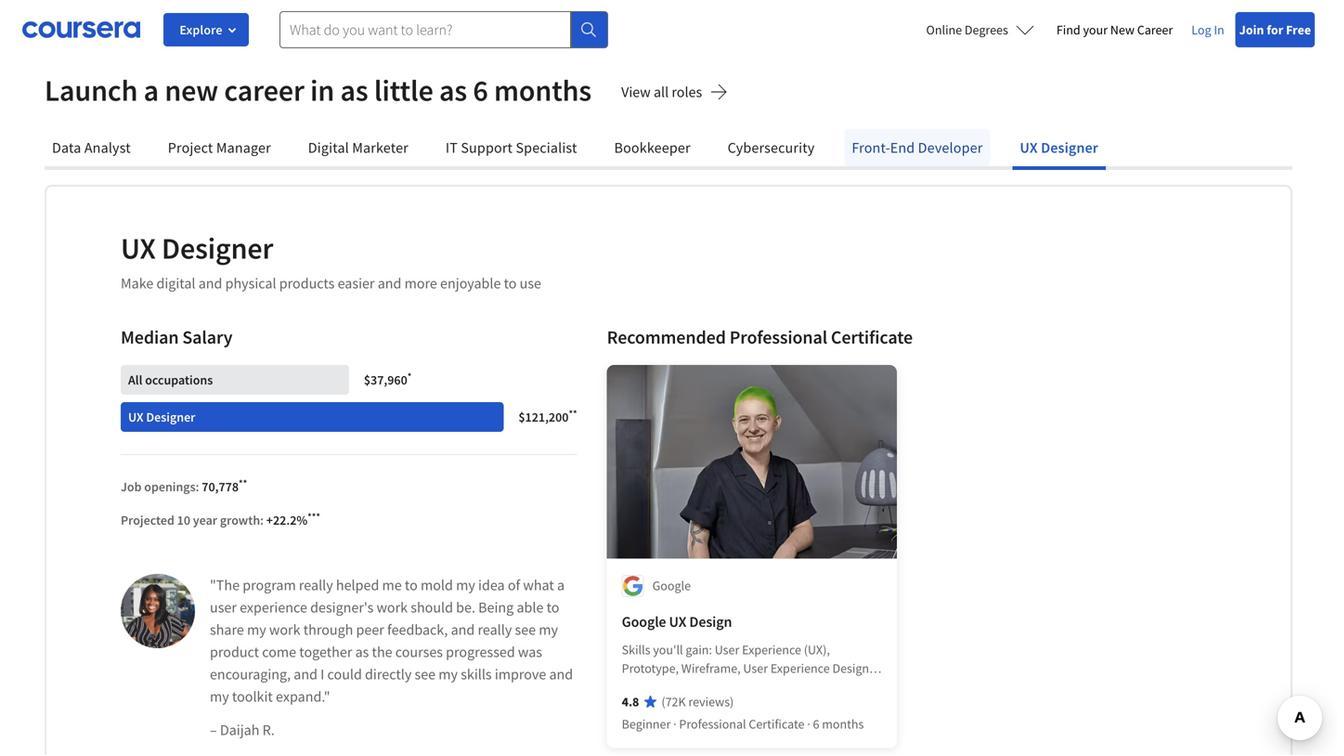Task type: describe. For each thing, give the bounding box(es) containing it.
improve
[[495, 665, 546, 684]]

(ux),
[[804, 641, 830, 658]]

digital
[[156, 274, 196, 293]]

2 vertical spatial designer
[[146, 409, 195, 425]]

toolkit
[[232, 687, 273, 706]]

1 horizontal spatial work
[[377, 598, 408, 617]]

project manager
[[168, 138, 271, 157]]

courses
[[396, 643, 443, 661]]

1 vertical spatial certificate
[[749, 716, 805, 732]]

0 vertical spatial professional
[[730, 326, 828, 349]]

marketer
[[352, 138, 409, 157]]

70,778
[[202, 478, 239, 495]]

digital
[[308, 138, 349, 157]]

r.
[[263, 721, 275, 739]]

0 vertical spatial really
[[299, 576, 333, 595]]

could
[[327, 665, 362, 684]]

as right the little
[[439, 72, 467, 109]]

designer inside ux designer button
[[1041, 138, 1099, 157]]

skills
[[622, 641, 651, 658]]

cybersecurity
[[728, 138, 815, 157]]

ux down prototype, on the bottom of page
[[659, 679, 674, 695]]

experience
[[240, 598, 307, 617]]

research,
[[676, 679, 729, 695]]

1 vertical spatial professional
[[679, 716, 746, 732]]

together
[[299, 643, 352, 661]]

1 vertical spatial see
[[415, 665, 436, 684]]

view all roles
[[622, 82, 702, 101]]

explore
[[180, 21, 223, 38]]

$37,960
[[364, 372, 408, 388]]

join for free
[[1240, 21, 1312, 38]]

progressed
[[446, 643, 515, 661]]

** inside job openings: 70,778 **
[[239, 477, 247, 489]]

data analyst
[[52, 138, 131, 157]]

enjoyable
[[440, 274, 501, 293]]

end
[[891, 138, 915, 157]]

digital marketer
[[308, 138, 409, 157]]

year
[[193, 512, 217, 529]]

design inside user experience (ux), prototype, wireframe, user experience design (uxd), ux research, usability testing, mockup, figma, ux design jobs
[[833, 660, 870, 677]]

"the
[[210, 576, 240, 595]]

ux left 'design'
[[661, 697, 676, 714]]

my left skills
[[439, 665, 458, 684]]

all
[[128, 372, 143, 388]]

median
[[121, 326, 179, 349]]

front-
[[852, 138, 891, 157]]

as inside "the program really helped me to mold my idea of what a user experience designer's work should be. being able to share my work through peer feedback, and really see my product come together as the courses progressed was encouraging, and i could directly see my skills improve and my toolkit expand."
[[355, 643, 369, 661]]

recommended
[[607, 326, 726, 349]]

user experience (ux), prototype, wireframe, user experience design (uxd), ux research, usability testing, mockup, figma, ux design jobs
[[622, 641, 874, 714]]

manager
[[216, 138, 271, 157]]

prototype,
[[622, 660, 679, 677]]

1 horizontal spatial certificate
[[831, 326, 913, 349]]

peer
[[356, 621, 384, 639]]

bookkeeper button
[[607, 129, 698, 166]]

"the program really helped me to mold my idea of what a user experience designer's work should be. being able to share my work through peer feedback, and really see my product come together as the courses progressed was encouraging, and i could directly see my skills improve and my toolkit expand."
[[210, 576, 573, 706]]

daijah
[[220, 721, 260, 739]]

ux up skills you'll gain:
[[669, 613, 687, 631]]

1 · from the left
[[674, 716, 677, 732]]

testing,
[[782, 679, 824, 695]]

+
[[266, 512, 273, 529]]

degrees
[[965, 21, 1009, 38]]

job openings: 70,778 **
[[121, 477, 247, 495]]

developer
[[918, 138, 983, 157]]

occupations
[[145, 372, 213, 388]]

i
[[321, 665, 325, 684]]

google ux design
[[622, 613, 732, 631]]

all occupations
[[128, 372, 213, 388]]

encouraging,
[[210, 665, 291, 684]]

0 horizontal spatial work
[[269, 621, 301, 639]]

in
[[1214, 21, 1225, 38]]

4.8
[[622, 693, 639, 710]]

feedback,
[[387, 621, 448, 639]]

product
[[210, 643, 259, 661]]

wireframe,
[[682, 660, 741, 677]]

ux designer inside button
[[1020, 138, 1099, 157]]

1 vertical spatial ux designer
[[128, 409, 195, 425]]

you'll
[[653, 641, 683, 658]]

more
[[405, 274, 437, 293]]

my up "was"
[[539, 621, 558, 639]]

user
[[210, 598, 237, 617]]

it support specialist
[[446, 138, 577, 157]]

what
[[523, 576, 554, 595]]

front-end developer button
[[845, 129, 991, 166]]

google image
[[622, 575, 644, 597]]

free
[[1287, 21, 1312, 38]]

data analyst button
[[45, 129, 138, 166]]

online degrees
[[927, 21, 1009, 38]]

helped
[[336, 576, 379, 595]]

*
[[408, 370, 412, 382]]

should
[[411, 598, 453, 617]]

log in link
[[1181, 19, 1236, 41]]

me
[[382, 576, 402, 595]]

be.
[[456, 598, 476, 617]]

online
[[927, 21, 962, 38]]

online degrees button
[[912, 9, 1050, 50]]

career
[[224, 72, 304, 109]]

make
[[121, 274, 154, 293]]

0 vertical spatial months
[[494, 72, 592, 109]]

0 horizontal spatial user
[[715, 641, 740, 658]]

2 vertical spatial to
[[547, 598, 560, 617]]

was
[[518, 643, 543, 661]]

little
[[374, 72, 434, 109]]

$121,200 **
[[519, 407, 577, 425]]

and left i
[[294, 665, 318, 684]]

new
[[1111, 21, 1135, 38]]

** inside $121,200 **
[[569, 407, 577, 420]]

openings:
[[144, 478, 199, 495]]

skills
[[461, 665, 492, 684]]

0 horizontal spatial 6
[[473, 72, 488, 109]]

physical
[[225, 274, 276, 293]]

all
[[654, 82, 669, 101]]

launch
[[45, 72, 138, 109]]

it
[[446, 138, 458, 157]]

gain:
[[686, 641, 712, 658]]

1 vertical spatial user
[[744, 660, 768, 677]]

0 horizontal spatial a
[[144, 72, 159, 109]]

log
[[1192, 21, 1212, 38]]

support
[[461, 138, 513, 157]]

find
[[1057, 21, 1081, 38]]



Task type: locate. For each thing, give the bounding box(es) containing it.
0 vertical spatial certificate
[[831, 326, 913, 349]]

find your new career
[[1057, 21, 1173, 38]]

0 horizontal spatial months
[[494, 72, 592, 109]]

6 up support
[[473, 72, 488, 109]]

design
[[679, 697, 715, 714]]

0 vertical spatial **
[[569, 407, 577, 420]]

1 vertical spatial google
[[622, 613, 666, 631]]

really up designer's
[[299, 576, 333, 595]]

What do you want to learn? text field
[[280, 11, 571, 48]]

ux up make
[[121, 229, 156, 267]]

reviews)
[[689, 693, 734, 710]]

months down mockup,
[[822, 716, 864, 732]]

for
[[1267, 21, 1284, 38]]

1 horizontal spatial design
[[833, 660, 870, 677]]

· down (72k
[[674, 716, 677, 732]]

front-end developer
[[852, 138, 983, 157]]

find your new career link
[[1050, 13, 1181, 46]]

google for google
[[653, 577, 691, 594]]

mold
[[421, 576, 453, 595]]

view
[[622, 82, 651, 101]]

1 vertical spatial designer
[[162, 229, 273, 267]]

work
[[377, 598, 408, 617], [269, 621, 301, 639]]

career role tabs tab list
[[45, 129, 1293, 170]]

ux down all
[[128, 409, 144, 425]]

through
[[303, 621, 353, 639]]

1 vertical spatial 6
[[813, 716, 820, 732]]

0 vertical spatial see
[[515, 621, 536, 639]]

my down the experience
[[247, 621, 266, 639]]

1 vertical spatial a
[[557, 576, 565, 595]]

0 vertical spatial designer
[[1041, 138, 1099, 157]]

view all roles link
[[622, 81, 728, 107]]

able
[[517, 598, 544, 617]]

ux designer make digital and physical products easier and more enjoyable to use
[[121, 229, 542, 293]]

0 vertical spatial work
[[377, 598, 408, 617]]

experience up usability
[[742, 641, 802, 658]]

idea
[[478, 576, 505, 595]]

jobs
[[718, 697, 740, 714]]

0 horizontal spatial really
[[299, 576, 333, 595]]

10
[[177, 512, 190, 529]]

a left new
[[144, 72, 159, 109]]

and right digital
[[199, 274, 222, 293]]

design up mockup,
[[833, 660, 870, 677]]

google up google ux design
[[653, 577, 691, 594]]

log in
[[1192, 21, 1225, 38]]

and left more
[[378, 274, 402, 293]]

program
[[243, 576, 296, 595]]

bookkeeper
[[615, 138, 691, 157]]

0 horizontal spatial design
[[690, 613, 732, 631]]

0 vertical spatial a
[[144, 72, 159, 109]]

0 horizontal spatial see
[[415, 665, 436, 684]]

6 down testing, on the bottom of the page
[[813, 716, 820, 732]]

0 horizontal spatial **
[[239, 477, 247, 489]]

google for google ux design
[[622, 613, 666, 631]]

experience up testing, on the bottom of the page
[[771, 660, 830, 677]]

as right in at the top left of page
[[340, 72, 368, 109]]

· down testing, on the bottom of the page
[[807, 716, 811, 732]]

1 vertical spatial experience
[[771, 660, 830, 677]]

use
[[520, 274, 542, 293]]

a right the what at the left
[[557, 576, 565, 595]]

to
[[504, 274, 517, 293], [405, 576, 418, 595], [547, 598, 560, 617]]

0 vertical spatial user
[[715, 641, 740, 658]]

1 vertical spatial months
[[822, 716, 864, 732]]

0 horizontal spatial certificate
[[749, 716, 805, 732]]

salary
[[182, 326, 233, 349]]

1 horizontal spatial months
[[822, 716, 864, 732]]

directly
[[365, 665, 412, 684]]

join for free link
[[1236, 12, 1315, 47]]

–
[[210, 721, 217, 739]]

launch a new career in as little as 6 months
[[45, 72, 592, 109]]

%
[[297, 512, 308, 529]]

0 horizontal spatial ·
[[674, 716, 677, 732]]

2 horizontal spatial to
[[547, 598, 560, 617]]

expand."
[[276, 687, 330, 706]]

1 horizontal spatial ·
[[807, 716, 811, 732]]

and right improve
[[549, 665, 573, 684]]

analyst
[[84, 138, 131, 157]]

really
[[299, 576, 333, 595], [478, 621, 512, 639]]

figma,
[[622, 697, 659, 714]]

as left the
[[355, 643, 369, 661]]

ux inside ux designer make digital and physical products easier and more enjoyable to use
[[121, 229, 156, 267]]

(72k reviews)
[[662, 693, 734, 710]]

1 vertical spatial to
[[405, 576, 418, 595]]

·
[[674, 716, 677, 732], [807, 716, 811, 732]]

project manager button
[[161, 129, 278, 166]]

roles
[[672, 82, 702, 101]]

a
[[144, 72, 159, 109], [557, 576, 565, 595]]

$121,200
[[519, 409, 569, 425]]

coursera image
[[22, 15, 140, 45]]

as
[[340, 72, 368, 109], [439, 72, 467, 109], [355, 643, 369, 661]]

of
[[508, 576, 520, 595]]

1 horizontal spatial user
[[744, 660, 768, 677]]

$37,960 *
[[364, 370, 412, 388]]

1 vertical spatial work
[[269, 621, 301, 639]]

0 horizontal spatial to
[[405, 576, 418, 595]]

to left "use"
[[504, 274, 517, 293]]

it support specialist button
[[438, 129, 585, 166]]

to right me at bottom left
[[405, 576, 418, 595]]

digital marketer button
[[301, 129, 416, 166]]

my left toolkit
[[210, 687, 229, 706]]

the
[[372, 643, 393, 661]]

ux inside button
[[1020, 138, 1038, 157]]

1 horizontal spatial really
[[478, 621, 512, 639]]

1 vertical spatial **
[[239, 477, 247, 489]]

see down courses
[[415, 665, 436, 684]]

google up skills
[[622, 613, 666, 631]]

explore button
[[163, 13, 249, 46]]

1 horizontal spatial to
[[504, 274, 517, 293]]

user up usability
[[744, 660, 768, 677]]

None search field
[[280, 11, 609, 48]]

work up 'come'
[[269, 621, 301, 639]]

see
[[515, 621, 536, 639], [415, 665, 436, 684]]

my
[[456, 576, 475, 595], [247, 621, 266, 639], [539, 621, 558, 639], [439, 665, 458, 684], [210, 687, 229, 706]]

1 horizontal spatial a
[[557, 576, 565, 595]]

projected
[[121, 512, 174, 529]]

0 vertical spatial 6
[[473, 72, 488, 109]]

ux right 'developer'
[[1020, 138, 1038, 157]]

to inside ux designer make digital and physical products easier and more enjoyable to use
[[504, 274, 517, 293]]

professional
[[730, 326, 828, 349], [679, 716, 746, 732]]

1 horizontal spatial see
[[515, 621, 536, 639]]

design up gain:
[[690, 613, 732, 631]]

being
[[479, 598, 514, 617]]

1 horizontal spatial **
[[569, 407, 577, 420]]

user up wireframe,
[[715, 641, 740, 658]]

(uxd),
[[622, 679, 656, 695]]

a inside "the program really helped me to mold my idea of what a user experience designer's work should be. being able to share my work through peer feedback, and really see my product come together as the courses progressed was encouraging, and i could directly see my skills improve and my toolkit expand."
[[557, 576, 565, 595]]

new
[[165, 72, 218, 109]]

1 horizontal spatial 6
[[813, 716, 820, 732]]

really down being
[[478, 621, 512, 639]]

career
[[1138, 21, 1173, 38]]

to right able
[[547, 598, 560, 617]]

come
[[262, 643, 296, 661]]

0 vertical spatial design
[[690, 613, 732, 631]]

0 vertical spatial ux designer
[[1020, 138, 1099, 157]]

see down able
[[515, 621, 536, 639]]

designer inside ux designer make digital and physical products easier and more enjoyable to use
[[162, 229, 273, 267]]

ux designer button
[[1013, 129, 1106, 166]]

usability
[[731, 679, 779, 695]]

beginner · professional certificate · 6 months
[[622, 716, 864, 732]]

2 · from the left
[[807, 716, 811, 732]]

0 vertical spatial google
[[653, 577, 691, 594]]

0 vertical spatial to
[[504, 274, 517, 293]]

and down be.
[[451, 621, 475, 639]]

my up be.
[[456, 576, 475, 595]]

months up specialist
[[494, 72, 592, 109]]

0 horizontal spatial ux designer
[[128, 409, 195, 425]]

beginner
[[622, 716, 671, 732]]

cybersecurity button
[[721, 129, 822, 166]]

1 vertical spatial design
[[833, 660, 870, 677]]

22.2
[[273, 512, 297, 529]]

– daijah r.
[[210, 721, 275, 739]]

certificate
[[831, 326, 913, 349], [749, 716, 805, 732]]

work down me at bottom left
[[377, 598, 408, 617]]

1 horizontal spatial ux designer
[[1020, 138, 1099, 157]]

and
[[199, 274, 222, 293], [378, 274, 402, 293], [451, 621, 475, 639], [294, 665, 318, 684], [549, 665, 573, 684]]

1 vertical spatial really
[[478, 621, 512, 639]]

0 vertical spatial experience
[[742, 641, 802, 658]]



Task type: vqa. For each thing, say whether or not it's contained in the screenshot.
Beginner · Professional Certificate · 6 months
yes



